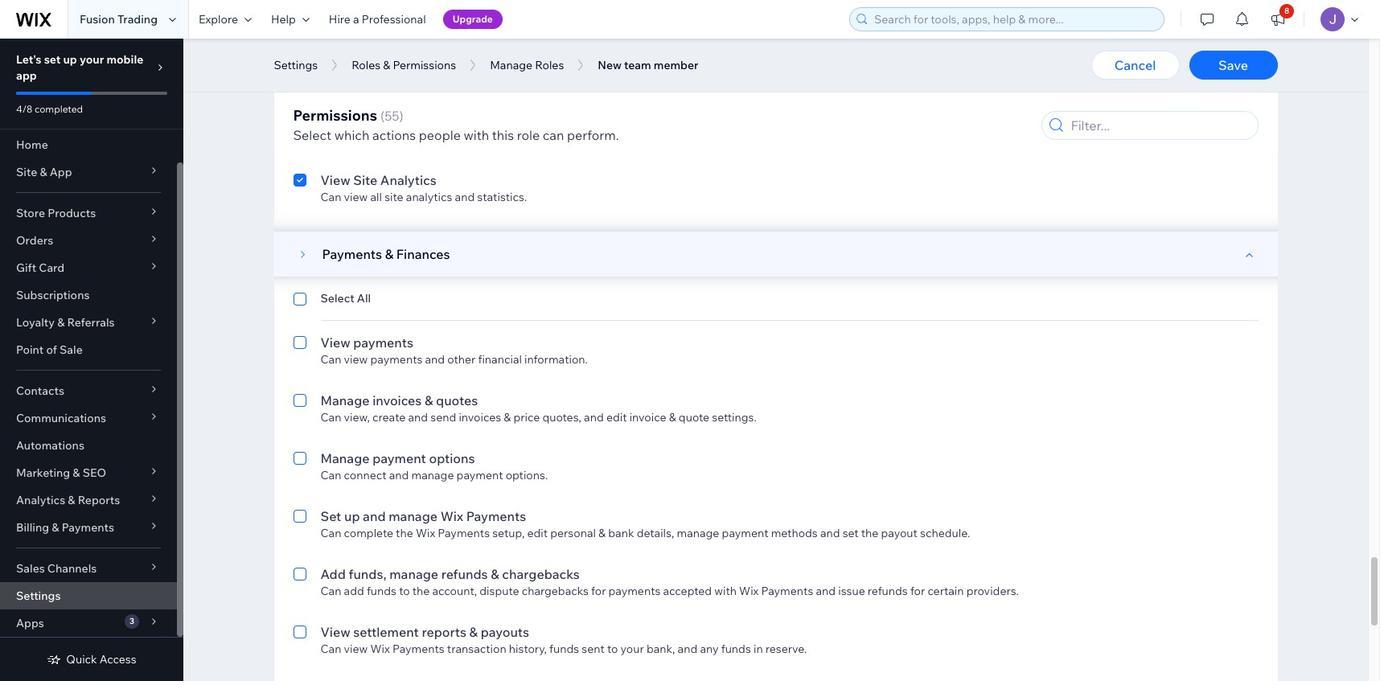 Task type: vqa. For each thing, say whether or not it's contained in the screenshot.
TASK
no



Task type: locate. For each thing, give the bounding box(es) containing it.
new team member button
[[590, 53, 707, 77]]

1 horizontal spatial site
[[353, 172, 377, 188]]

( inside permissions ( 55 ) select which actions people with this role can perform.
[[380, 108, 385, 124]]

cancel button
[[1091, 51, 1179, 80]]

a right hire
[[353, 12, 359, 27]]

upgrade
[[453, 13, 493, 25]]

site inside view site analytics can view all site analytics and statistics.
[[353, 172, 377, 188]]

1 horizontal spatial edit
[[606, 410, 627, 425]]

2 for from the left
[[910, 584, 925, 598]]

view
[[344, 190, 368, 204], [344, 352, 368, 367], [344, 642, 368, 656]]

transaction
[[447, 642, 506, 656]]

your
[[80, 52, 104, 67], [621, 642, 644, 656]]

3 view from the top
[[344, 642, 368, 656]]

0 vertical spatial up
[[63, 52, 77, 67]]

view for view site analytics
[[320, 172, 350, 188]]

1 vertical spatial permissions
[[293, 106, 377, 125]]

select left which
[[293, 127, 331, 143]]

and left other
[[425, 352, 445, 367]]

can inside manage invoices & quotes can view, create and send invoices & price quotes, and edit invoice & quote settings.
[[320, 410, 341, 425]]

set right let's at left
[[44, 52, 61, 67]]

0 vertical spatial permissions
[[393, 58, 456, 72]]

0 vertical spatial all
[[357, 129, 371, 143]]

settings inside sidebar element
[[16, 589, 61, 603]]

and right analytics
[[455, 190, 475, 204]]

analytics up site
[[380, 172, 437, 188]]

funds
[[367, 584, 396, 598], [549, 642, 579, 656], [721, 642, 751, 656]]

2 view from the top
[[344, 352, 368, 367]]

the down upgrade in the top of the page
[[447, 27, 464, 42]]

view down add
[[320, 624, 350, 640]]

view up view,
[[344, 352, 368, 367]]

1 vertical spatial payment
[[456, 468, 503, 483]]

site up all at the left
[[353, 172, 377, 188]]

manage inside manage invoices & quotes can view, create and send invoices & price quotes, and edit invoice & quote settings.
[[320, 392, 370, 409]]

and left issue
[[816, 584, 836, 598]]

& up dispute
[[491, 566, 499, 582]]

None checkbox
[[293, 291, 306, 310], [293, 391, 306, 425], [293, 449, 306, 483], [293, 565, 306, 598], [293, 291, 306, 310], [293, 391, 306, 425], [293, 449, 306, 483], [293, 565, 306, 598]]

1 horizontal spatial )
[[399, 108, 404, 124]]

home
[[16, 138, 48, 152]]

set left payout at the bottom of page
[[843, 526, 859, 540]]

wix down manage payment options can connect and manage payment options.
[[440, 508, 463, 524]]

manage right details,
[[677, 526, 719, 540]]

view payments can view payments and other financial information.
[[320, 335, 588, 367]]

0 vertical spatial view
[[320, 172, 350, 188]]

view inside view settlement reports & payouts can view wix payments transaction history, funds sent to your bank, and any funds in reserve.
[[320, 624, 350, 640]]

0 horizontal spatial payment
[[372, 450, 426, 466]]

set inside set up and manage wix payments can complete the wix payments setup, edit personal & bank details, manage payment methods and set the payout schedule.
[[843, 526, 859, 540]]

settings down help button
[[274, 58, 318, 72]]

analytics inside popup button
[[16, 493, 65, 507]]

accepted
[[663, 584, 712, 598]]

completed
[[35, 103, 83, 115]]

settings down sales on the bottom left
[[16, 589, 61, 603]]

) up actions
[[399, 108, 404, 124]]

1 horizontal spatial analytics
[[322, 84, 378, 100]]

wix up in
[[739, 584, 759, 598]]

the left account,
[[412, 584, 430, 598]]

& left the "quote"
[[669, 410, 676, 425]]

& inside popup button
[[57, 315, 65, 330]]

explore
[[199, 12, 238, 27]]

view inside view site analytics can view all site analytics and statistics.
[[344, 190, 368, 204]]

member
[[654, 58, 698, 72]]

0 horizontal spatial analytics
[[16, 493, 65, 507]]

2 vertical spatial payment
[[722, 526, 768, 540]]

roles up analytics ( 1 )
[[352, 58, 381, 72]]

manage
[[490, 58, 533, 72], [320, 392, 370, 409], [320, 450, 370, 466]]

select for analytics
[[320, 129, 354, 143]]

view left all at the left
[[344, 190, 368, 204]]

settings for settings button at the left of page
[[274, 58, 318, 72]]

select down 'payments & finances'
[[320, 291, 354, 306]]

invoices down quotes
[[459, 410, 501, 425]]

settings,
[[467, 27, 512, 42]]

select
[[293, 127, 331, 143], [320, 129, 354, 143], [320, 291, 354, 306]]

also
[[784, 27, 805, 42]]

create
[[344, 27, 377, 42], [372, 410, 406, 425]]

1 for from the left
[[591, 584, 606, 598]]

& inside add funds, manage refunds & chargebacks can add funds to the account, dispute chargebacks for payments accepted with wix payments and issue refunds for certain providers.
[[491, 566, 499, 582]]

None checkbox
[[293, 8, 306, 42], [293, 129, 306, 148], [293, 171, 306, 204], [293, 333, 306, 367], [293, 507, 306, 540], [293, 622, 306, 656], [293, 8, 306, 42], [293, 129, 306, 148], [293, 171, 306, 204], [293, 333, 306, 367], [293, 507, 306, 540], [293, 622, 306, 656]]

manage for payment
[[320, 450, 370, 466]]

0 vertical spatial analytics
[[322, 84, 378, 100]]

up inside let's set up your mobile app
[[63, 52, 77, 67]]

1 horizontal spatial refunds
[[868, 584, 908, 598]]

earn,
[[556, 27, 582, 42]]

orders
[[16, 233, 53, 248]]

& right billing
[[52, 520, 59, 535]]

1 vertical spatial manage
[[320, 392, 370, 409]]

other
[[447, 352, 476, 367]]

and inside view site analytics can view all site analytics and statistics.
[[455, 190, 475, 204]]

and left send
[[408, 410, 428, 425]]

wix inside view settlement reports & payouts can view wix payments transaction history, funds sent to your bank, and any funds in reserve.
[[370, 642, 390, 656]]

automations link
[[0, 432, 177, 459]]

0 horizontal spatial )
[[392, 84, 396, 100]]

can inside view payments can view payments and other financial information.
[[320, 352, 341, 367]]

( up 55
[[381, 84, 385, 100]]

2 vertical spatial analytics
[[16, 493, 65, 507]]

create down hire a professional
[[344, 27, 377, 42]]

sales channels button
[[0, 555, 177, 582]]

0 vertical spatial select all
[[320, 129, 371, 143]]

and right connect
[[389, 468, 409, 483]]

the
[[447, 27, 464, 42], [396, 526, 413, 540], [861, 526, 879, 540], [412, 584, 430, 598]]

with inside add funds, manage refunds & chargebacks can add funds to the account, dispute chargebacks for payments accepted with wix payments and issue refunds for certain providers.
[[714, 584, 737, 598]]

payments down analytics & reports popup button
[[62, 520, 114, 535]]

for up sent
[[591, 584, 606, 598]]

manage right also
[[807, 27, 850, 42]]

settings inside button
[[274, 58, 318, 72]]

select down analytics ( 1 )
[[320, 129, 354, 143]]

settings for settings link
[[16, 589, 61, 603]]

1 vertical spatial all
[[357, 291, 371, 306]]

2 view from the top
[[320, 335, 350, 351]]

loyalty
[[673, 27, 707, 42]]

1 horizontal spatial roles
[[535, 58, 564, 72]]

0 vertical spatial your
[[80, 52, 104, 67]]

4/8 completed
[[16, 103, 83, 115]]

up right set
[[344, 508, 360, 524]]

the right complete
[[396, 526, 413, 540]]

2 vertical spatial view
[[320, 624, 350, 640]]

and right quotes,
[[584, 410, 604, 425]]

1 vertical spatial create
[[372, 410, 406, 425]]

of
[[651, 27, 662, 42], [46, 343, 57, 357]]

edit left invoice
[[606, 410, 627, 425]]

1 vertical spatial refunds
[[868, 584, 908, 598]]

1 vertical spatial view
[[344, 352, 368, 367]]

payments left accepted
[[608, 584, 661, 598]]

) up 55
[[392, 84, 396, 100]]

1 horizontal spatial payment
[[456, 468, 503, 483]]

view for view payments
[[320, 335, 350, 351]]

payment inside set up and manage wix payments can complete the wix payments setup, edit personal & bank details, manage payment methods and set the payout schedule.
[[722, 526, 768, 540]]

payments inside 'dropdown button'
[[62, 520, 114, 535]]

hire a professional
[[329, 12, 426, 27]]

0 horizontal spatial up
[[63, 52, 77, 67]]

0 horizontal spatial to
[[399, 584, 410, 598]]

0 horizontal spatial settings
[[16, 589, 61, 603]]

can
[[320, 27, 341, 42], [760, 27, 781, 42], [320, 190, 341, 204], [320, 352, 341, 367], [320, 410, 341, 425], [320, 468, 341, 483], [320, 526, 341, 540], [320, 584, 341, 598], [320, 642, 341, 656]]

manage up connect
[[320, 450, 370, 466]]

1 horizontal spatial with
[[714, 584, 737, 598]]

for
[[591, 584, 606, 598], [910, 584, 925, 598]]

select all down analytics ( 1 )
[[320, 129, 371, 143]]

payment up connect
[[372, 450, 426, 466]]

permissions inside permissions ( 55 ) select which actions people with this role can perform.
[[293, 106, 377, 125]]

reports
[[78, 493, 120, 507]]

Filter... field
[[1066, 112, 1253, 139]]

) for permissions
[[399, 108, 404, 124]]

funds left sent
[[549, 642, 579, 656]]

0 horizontal spatial roles
[[352, 58, 381, 72]]

2 horizontal spatial analytics
[[380, 172, 437, 188]]

2 vertical spatial manage
[[320, 450, 370, 466]]

view inside view payments can view payments and other financial information.
[[320, 335, 350, 351]]

and left 'any'
[[678, 642, 697, 656]]

set inside let's set up your mobile app
[[44, 52, 61, 67]]

your left mobile
[[80, 52, 104, 67]]

0 vertical spatial a
[[353, 12, 359, 27]]

chargebacks up dispute
[[502, 566, 580, 582]]

1 horizontal spatial to
[[542, 27, 553, 42]]

and right methods on the bottom of the page
[[820, 526, 840, 540]]

site down home
[[16, 165, 37, 179]]

products
[[48, 206, 96, 220]]

in
[[754, 642, 763, 656]]

1 view from the top
[[320, 172, 350, 188]]

subscriptions link
[[0, 281, 177, 309]]

sale
[[60, 343, 83, 357]]

1 vertical spatial invoices
[[459, 410, 501, 425]]

orders button
[[0, 227, 177, 254]]

manage up view,
[[320, 392, 370, 409]]

& inside 'dropdown button'
[[52, 520, 59, 535]]

0 horizontal spatial set
[[44, 52, 61, 67]]

payments left other
[[370, 352, 422, 367]]

point of sale link
[[0, 336, 177, 364]]

1 vertical spatial )
[[399, 108, 404, 124]]

analytics left 1
[[322, 84, 378, 100]]

payments down reports
[[392, 642, 445, 656]]

0 horizontal spatial of
[[46, 343, 57, 357]]

& left the bank
[[598, 526, 606, 540]]

) inside permissions ( 55 ) select which actions people with this role can perform.
[[399, 108, 404, 124]]

1 vertical spatial your
[[621, 642, 644, 656]]

2 horizontal spatial funds
[[721, 642, 751, 656]]

refunds right issue
[[868, 584, 908, 598]]

0 vertical spatial (
[[381, 84, 385, 100]]

set
[[320, 508, 341, 524]]

1 vertical spatial view
[[320, 335, 350, 351]]

a left the loyalty
[[664, 27, 670, 42]]

1 horizontal spatial invoices
[[459, 410, 501, 425]]

analytics & reports
[[16, 493, 120, 507]]

0 vertical spatial )
[[392, 84, 396, 100]]

2 all from the top
[[357, 291, 371, 306]]

options
[[429, 450, 475, 466]]

0 vertical spatial payment
[[372, 450, 426, 466]]

0 horizontal spatial for
[[591, 584, 606, 598]]

payments up view,
[[353, 335, 413, 351]]

1 vertical spatial up
[[344, 508, 360, 524]]

1 view from the top
[[344, 190, 368, 204]]

with left this
[[464, 127, 489, 143]]

1 horizontal spatial settings
[[274, 58, 318, 72]]

2 horizontal spatial payment
[[722, 526, 768, 540]]

permissions down professional
[[393, 58, 456, 72]]

funds down funds,
[[367, 584, 396, 598]]

create right view,
[[372, 410, 406, 425]]

your inside view settlement reports & payouts can view wix payments transaction history, funds sent to your bank, and any funds in reserve.
[[621, 642, 644, 656]]

1 vertical spatial (
[[380, 108, 385, 124]]

sales channels
[[16, 561, 97, 576]]

manage inside manage payment options can connect and manage payment options.
[[320, 450, 370, 466]]

up right let's at left
[[63, 52, 77, 67]]

and
[[380, 27, 399, 42], [585, 27, 604, 42], [455, 190, 475, 204], [425, 352, 445, 367], [408, 410, 428, 425], [584, 410, 604, 425], [389, 468, 409, 483], [363, 508, 386, 524], [820, 526, 840, 540], [816, 584, 836, 598], [678, 642, 697, 656]]

can inside view settlement reports & payouts can view wix payments transaction history, funds sent to your bank, and any funds in reserve.
[[320, 642, 341, 656]]

1 vertical spatial with
[[714, 584, 737, 598]]

select inside permissions ( 55 ) select which actions people with this role can perform.
[[293, 127, 331, 143]]

1 vertical spatial settings
[[16, 589, 61, 603]]

and right the earn,
[[585, 27, 604, 42]]

access
[[100, 652, 136, 667]]

and inside view settlement reports & payouts can view wix payments transaction history, funds sent to your bank, and any funds in reserve.
[[678, 642, 697, 656]]

and up complete
[[363, 508, 386, 524]]

payment left methods on the bottom of the page
[[722, 526, 768, 540]]

save
[[1218, 57, 1248, 73]]

2 vertical spatial payments
[[608, 584, 661, 598]]

point of sale
[[16, 343, 83, 357]]

0 horizontal spatial funds
[[367, 584, 396, 598]]

edit inside set up and manage wix payments can complete the wix payments setup, edit personal & bank details, manage payment methods and set the payout schedule.
[[527, 526, 548, 540]]

all left actions
[[357, 129, 371, 143]]

hire a professional link
[[319, 0, 436, 39]]

of right rewards
[[651, 27, 662, 42]]

0 vertical spatial to
[[542, 27, 553, 42]]

1 vertical spatial payments
[[370, 352, 422, 367]]

wix down settlement
[[370, 642, 390, 656]]

refunds
[[441, 566, 488, 582], [868, 584, 908, 598]]

new
[[598, 58, 622, 72]]

providers.
[[966, 584, 1019, 598]]

1 vertical spatial of
[[46, 343, 57, 357]]

1 horizontal spatial set
[[843, 526, 859, 540]]

with
[[464, 127, 489, 143], [714, 584, 737, 598]]

communications button
[[0, 405, 177, 432]]

view,
[[344, 410, 370, 425]]

with right accepted
[[714, 584, 737, 598]]

0 vertical spatial set
[[44, 52, 61, 67]]

invoices left quotes
[[372, 392, 422, 409]]

quick
[[66, 652, 97, 667]]

methods
[[771, 526, 818, 540]]

payments up the reserve. at the right bottom of the page
[[761, 584, 813, 598]]

view inside view settlement reports & payouts can view wix payments transaction history, funds sent to your bank, and any funds in reserve.
[[344, 642, 368, 656]]

billing & payments
[[16, 520, 114, 535]]

0 horizontal spatial your
[[80, 52, 104, 67]]

0 vertical spatial edit
[[606, 410, 627, 425]]

manage inside manage roles button
[[490, 58, 533, 72]]

& left the seo
[[73, 466, 80, 480]]

1 horizontal spatial funds
[[549, 642, 579, 656]]

& left 'app'
[[40, 165, 47, 179]]

payouts
[[481, 624, 529, 640]]

2 horizontal spatial to
[[607, 642, 618, 656]]

payment down options
[[456, 468, 503, 483]]

0 vertical spatial with
[[464, 127, 489, 143]]

&
[[383, 58, 390, 72], [40, 165, 47, 179], [385, 246, 393, 262], [57, 315, 65, 330], [425, 392, 433, 409], [504, 410, 511, 425], [669, 410, 676, 425], [73, 466, 80, 480], [68, 493, 75, 507], [52, 520, 59, 535], [598, 526, 606, 540], [491, 566, 499, 582], [469, 624, 478, 640]]

0 vertical spatial view
[[344, 190, 368, 204]]

0 horizontal spatial edit
[[527, 526, 548, 540]]

to right ways
[[542, 27, 553, 42]]

) for analytics
[[392, 84, 396, 100]]

manage roles button
[[482, 53, 572, 77]]

of left sale
[[46, 343, 57, 357]]

payments & finances
[[322, 246, 450, 262]]

2 vertical spatial view
[[344, 642, 368, 656]]

store products button
[[0, 199, 177, 227]]

0 horizontal spatial invoices
[[372, 392, 422, 409]]

card
[[39, 261, 64, 275]]

financial
[[478, 352, 522, 367]]

permissions inside button
[[393, 58, 456, 72]]

settings button
[[266, 53, 326, 77]]

manage up account,
[[389, 566, 438, 582]]

view up view,
[[320, 335, 350, 351]]

1 vertical spatial set
[[843, 526, 859, 540]]

your inside let's set up your mobile app
[[80, 52, 104, 67]]

0 vertical spatial invoices
[[372, 392, 422, 409]]

1 horizontal spatial a
[[664, 27, 670, 42]]

sales
[[16, 561, 45, 576]]

view down settlement
[[344, 642, 368, 656]]

and inside manage payment options can connect and manage payment options.
[[389, 468, 409, 483]]

1 horizontal spatial your
[[621, 642, 644, 656]]

complete
[[344, 526, 393, 540]]

manage down options
[[411, 468, 454, 483]]

& up 1
[[383, 58, 390, 72]]

payments up setup,
[[466, 508, 526, 524]]

home link
[[0, 131, 177, 158]]

for left certain
[[910, 584, 925, 598]]

channels
[[47, 561, 97, 576]]

marketing & seo
[[16, 466, 106, 480]]

1 horizontal spatial of
[[651, 27, 662, 42]]

& inside button
[[383, 58, 390, 72]]

funds left in
[[721, 642, 751, 656]]

0 horizontal spatial with
[[464, 127, 489, 143]]

can inside manage payment options can connect and manage payment options.
[[320, 468, 341, 483]]

& left reports
[[68, 493, 75, 507]]

any
[[700, 642, 719, 656]]

hire
[[329, 12, 351, 27]]

1 select all from the top
[[320, 129, 371, 143]]

view down which
[[320, 172, 350, 188]]

edit
[[606, 410, 627, 425], [527, 526, 548, 540]]

let's
[[16, 52, 41, 67]]

the inside add funds, manage refunds & chargebacks can add funds to the account, dispute chargebacks for payments accepted with wix payments and issue refunds for certain providers.
[[412, 584, 430, 598]]

view
[[320, 172, 350, 188], [320, 335, 350, 351], [320, 624, 350, 640]]

0 horizontal spatial refunds
[[441, 566, 488, 582]]

( up actions
[[380, 108, 385, 124]]

2 select all from the top
[[320, 291, 371, 306]]

program.
[[710, 27, 758, 42]]

create inside manage invoices & quotes can view, create and send invoices & price quotes, and edit invoice & quote settings.
[[372, 410, 406, 425]]

payments inside add funds, manage refunds & chargebacks can add funds to the account, dispute chargebacks for payments accepted with wix payments and issue refunds for certain providers.
[[608, 584, 661, 598]]

1 all from the top
[[357, 129, 371, 143]]

0 horizontal spatial site
[[16, 165, 37, 179]]

1 horizontal spatial permissions
[[393, 58, 456, 72]]

1 horizontal spatial for
[[910, 584, 925, 598]]

1 horizontal spatial up
[[344, 508, 360, 524]]

0 horizontal spatial permissions
[[293, 106, 377, 125]]

1 vertical spatial to
[[399, 584, 410, 598]]

1 vertical spatial edit
[[527, 526, 548, 540]]

to right sent
[[607, 642, 618, 656]]

& right loyalty
[[57, 315, 65, 330]]

2 vertical spatial to
[[607, 642, 618, 656]]

roles down the earn,
[[535, 58, 564, 72]]

view inside view site analytics can view all site analytics and statistics.
[[320, 172, 350, 188]]

1 vertical spatial analytics
[[380, 172, 437, 188]]

chargebacks up view settlement reports & payouts can view wix payments transaction history, funds sent to your bank, and any funds in reserve.
[[522, 584, 589, 598]]

the left payout at the bottom of page
[[861, 526, 879, 540]]

& up transaction
[[469, 624, 478, 640]]

all down 'payments & finances'
[[357, 291, 371, 306]]

3 view from the top
[[320, 624, 350, 640]]

select all
[[320, 129, 371, 143], [320, 291, 371, 306]]

analytics for analytics & reports
[[16, 493, 65, 507]]

issue
[[838, 584, 865, 598]]

0 vertical spatial settings
[[274, 58, 318, 72]]

and inside view payments can view payments and other financial information.
[[425, 352, 445, 367]]

manage roles
[[490, 58, 564, 72]]

payments down all at the left
[[322, 246, 382, 262]]

0 vertical spatial manage
[[490, 58, 533, 72]]

roles & permissions
[[352, 58, 456, 72]]

0 horizontal spatial a
[[353, 12, 359, 27]]

select all down 'payments & finances'
[[320, 291, 371, 306]]

1 vertical spatial select all
[[320, 291, 371, 306]]

set
[[44, 52, 61, 67], [843, 526, 859, 540]]



Task type: describe. For each thing, give the bounding box(es) containing it.
& up send
[[425, 392, 433, 409]]

people
[[419, 127, 461, 143]]

0 vertical spatial chargebacks
[[502, 566, 580, 582]]

cancel
[[1114, 57, 1156, 73]]

billing
[[16, 520, 49, 535]]

of inside sidebar element
[[46, 343, 57, 357]]

manage invoices & quotes can view, create and send invoices & price quotes, and edit invoice & quote settings.
[[320, 392, 757, 425]]

point
[[16, 343, 44, 357]]

referrals
[[67, 315, 115, 330]]

quotes
[[436, 392, 478, 409]]

select for payments & finances
[[320, 291, 354, 306]]

1 vertical spatial chargebacks
[[522, 584, 589, 598]]

site inside "popup button"
[[16, 165, 37, 179]]

professional
[[362, 12, 426, 27]]

1 vertical spatial a
[[664, 27, 670, 42]]

all
[[370, 190, 382, 204]]

analytics inside view site analytics can view all site analytics and statistics.
[[380, 172, 437, 188]]

a inside 'link'
[[353, 12, 359, 27]]

analytics for analytics ( 1 )
[[322, 84, 378, 100]]

& inside popup button
[[73, 466, 80, 480]]

0 vertical spatial create
[[344, 27, 377, 42]]

trading
[[117, 12, 158, 27]]

loyalty
[[16, 315, 55, 330]]

& left finances
[[385, 246, 393, 262]]

analytics
[[406, 190, 452, 204]]

analytics ( 1 )
[[322, 84, 396, 100]]

manage inside manage payment options can connect and manage payment options.
[[411, 468, 454, 483]]

wix inside add funds, manage refunds & chargebacks can add funds to the account, dispute chargebacks for payments accepted with wix payments and issue refunds for certain providers.
[[739, 584, 759, 598]]

sent
[[582, 642, 605, 656]]

can inside add funds, manage refunds & chargebacks can add funds to the account, dispute chargebacks for payments accepted with wix payments and issue refunds for certain providers.
[[320, 584, 341, 598]]

personal
[[550, 526, 596, 540]]

and inside add funds, manage refunds & chargebacks can add funds to the account, dispute chargebacks for payments accepted with wix payments and issue refunds for certain providers.
[[816, 584, 836, 598]]

actions
[[372, 127, 416, 143]]

funds inside add funds, manage refunds & chargebacks can add funds to the account, dispute chargebacks for payments accepted with wix payments and issue refunds for certain providers.
[[367, 584, 396, 598]]

store
[[16, 206, 45, 220]]

up inside set up and manage wix payments can complete the wix payments setup, edit personal & bank details, manage payment methods and set the payout schedule.
[[344, 508, 360, 524]]

marketing & seo button
[[0, 459, 177, 487]]

which
[[334, 127, 369, 143]]

manage payment options can connect and manage payment options.
[[320, 450, 548, 483]]

& inside view settlement reports & payouts can view wix payments transaction history, funds sent to your bank, and any funds in reserve.
[[469, 624, 478, 640]]

to inside add funds, manage refunds & chargebacks can add funds to the account, dispute chargebacks for payments accepted with wix payments and issue refunds for certain providers.
[[399, 584, 410, 598]]

payments inside view settlement reports & payouts can view wix payments transaction history, funds sent to your bank, and any funds in reserve.
[[392, 642, 445, 656]]

contacts button
[[0, 377, 177, 405]]

0 vertical spatial payments
[[353, 335, 413, 351]]

account,
[[432, 584, 477, 598]]

2 roles from the left
[[535, 58, 564, 72]]

statistics.
[[477, 190, 527, 204]]

gift card button
[[0, 254, 177, 281]]

view settlement reports & payouts can view wix payments transaction history, funds sent to your bank, and any funds in reserve.
[[320, 624, 807, 656]]

help button
[[261, 0, 319, 39]]

payments inside add funds, manage refunds & chargebacks can add funds to the account, dispute chargebacks for payments accepted with wix payments and issue refunds for certain providers.
[[761, 584, 813, 598]]

dispute
[[480, 584, 519, 598]]

role
[[517, 127, 540, 143]]

manage up complete
[[389, 508, 438, 524]]

8 button
[[1260, 0, 1296, 39]]

new team member
[[598, 58, 698, 72]]

team
[[624, 58, 651, 72]]

manage inside add funds, manage refunds & chargebacks can add funds to the account, dispute chargebacks for payments accepted with wix payments and issue refunds for certain providers.
[[389, 566, 438, 582]]

with inside permissions ( 55 ) select which actions people with this role can perform.
[[464, 127, 489, 143]]

seo
[[83, 466, 106, 480]]

Search for tools, apps, help & more... field
[[869, 8, 1159, 31]]

apps
[[16, 616, 44, 631]]

site
[[385, 190, 403, 204]]

app
[[16, 68, 37, 83]]

contacts
[[16, 384, 64, 398]]

site & app
[[16, 165, 72, 179]]

manage for roles
[[490, 58, 533, 72]]

app
[[50, 165, 72, 179]]

view inside view payments can view payments and other financial information.
[[344, 352, 368, 367]]

marketing
[[16, 466, 70, 480]]

connect
[[344, 468, 387, 483]]

store products
[[16, 206, 96, 220]]

& left price
[[504, 410, 511, 425]]

all for site
[[357, 129, 371, 143]]

can inside view site analytics can view all site analytics and statistics.
[[320, 190, 341, 204]]

billing & payments button
[[0, 514, 177, 541]]

certain
[[928, 584, 964, 598]]

select all for payments
[[320, 291, 371, 306]]

payments left setup,
[[438, 526, 490, 540]]

0 vertical spatial refunds
[[441, 566, 488, 582]]

to inside view settlement reports & payouts can view wix payments transaction history, funds sent to your bank, and any funds in reserve.
[[607, 642, 618, 656]]

sidebar element
[[0, 39, 183, 681]]

quote
[[679, 410, 709, 425]]

settlement
[[353, 624, 419, 640]]

manage for invoices
[[320, 392, 370, 409]]

loyalty & referrals
[[16, 315, 115, 330]]

select all for site
[[320, 129, 371, 143]]

settings link
[[0, 582, 177, 610]]

4/8
[[16, 103, 32, 115]]

can create and manage the settings, ways to earn, and rewards of a loyalty program. can also manage tiers.
[[320, 27, 879, 42]]

quotes,
[[542, 410, 581, 425]]

setup,
[[492, 526, 525, 540]]

tiers.
[[853, 27, 879, 42]]

help
[[271, 12, 296, 27]]

view site analytics can view all site analytics and statistics.
[[320, 172, 527, 204]]

reports
[[422, 624, 466, 640]]

quick access button
[[47, 652, 136, 667]]

and down professional
[[380, 27, 399, 42]]

let's set up your mobile app
[[16, 52, 143, 83]]

communications
[[16, 411, 106, 425]]

perform.
[[567, 127, 619, 143]]

55
[[385, 108, 399, 124]]

gift
[[16, 261, 36, 275]]

all for payments
[[357, 291, 371, 306]]

payout
[[881, 526, 918, 540]]

1 roles from the left
[[352, 58, 381, 72]]

send
[[430, 410, 456, 425]]

automations
[[16, 438, 84, 453]]

manage down professional
[[402, 27, 445, 42]]

wix right complete
[[416, 526, 435, 540]]

view for view settlement reports & payouts
[[320, 624, 350, 640]]

save button
[[1189, 51, 1278, 80]]

( for permissions
[[380, 108, 385, 124]]

& inside "popup button"
[[40, 165, 47, 179]]

roles & permissions button
[[344, 53, 464, 77]]

edit inside manage invoices & quotes can view, create and send invoices & price quotes, and edit invoice & quote settings.
[[606, 410, 627, 425]]

permissions ( 55 ) select which actions people with this role can perform.
[[293, 106, 619, 143]]

& inside set up and manage wix payments can complete the wix payments setup, edit personal & bank details, manage payment methods and set the payout schedule.
[[598, 526, 606, 540]]

& inside popup button
[[68, 493, 75, 507]]

can inside set up and manage wix payments can complete the wix payments setup, edit personal & bank details, manage payment methods and set the payout schedule.
[[320, 526, 341, 540]]

( for analytics
[[381, 84, 385, 100]]

0 vertical spatial of
[[651, 27, 662, 42]]

funds,
[[349, 566, 387, 582]]

details,
[[637, 526, 674, 540]]

add funds, manage refunds & chargebacks can add funds to the account, dispute chargebacks for payments accepted with wix payments and issue refunds for certain providers.
[[320, 566, 1019, 598]]



